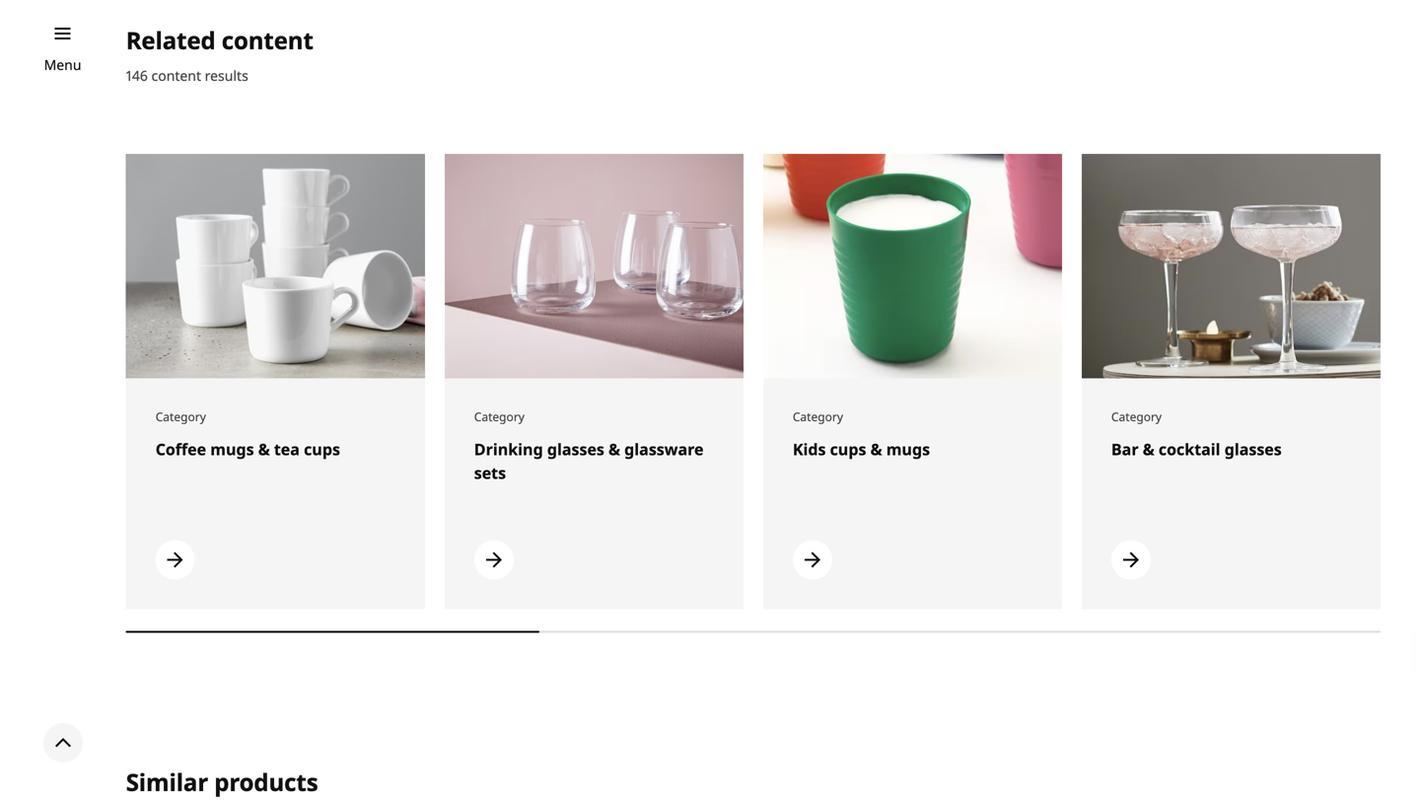 Task type: vqa. For each thing, say whether or not it's contained in the screenshot.
CATEGORY related to Drinking
yes



Task type: describe. For each thing, give the bounding box(es) containing it.
sets
[[474, 462, 506, 483]]

1 cups from the left
[[304, 438, 340, 460]]

content for 146
[[151, 66, 201, 85]]

similar
[[126, 766, 208, 798]]

menu button
[[44, 54, 81, 76]]

2 cups from the left
[[830, 438, 867, 460]]

results
[[205, 66, 248, 85]]

2 mugs from the left
[[887, 438, 931, 460]]

coffee mugs & tea cups
[[156, 438, 340, 460]]

content for related
[[222, 24, 314, 56]]

related content
[[126, 24, 314, 56]]

& for tea
[[258, 438, 270, 460]]

products
[[214, 766, 318, 798]]

drinking
[[474, 438, 543, 460]]

category for coffee
[[156, 408, 206, 425]]

similar products
[[126, 766, 318, 798]]

bar
[[1112, 438, 1139, 460]]

related
[[126, 24, 216, 56]]



Task type: locate. For each thing, give the bounding box(es) containing it.
3 category from the left
[[793, 408, 844, 425]]

& right "kids"
[[871, 438, 883, 460]]

2 glasses from the left
[[1225, 438, 1282, 460]]

1 category from the left
[[156, 408, 206, 425]]

2 category from the left
[[474, 408, 525, 425]]

1 glasses from the left
[[547, 438, 605, 460]]

2 & from the left
[[609, 438, 621, 460]]

0 horizontal spatial mugs
[[210, 438, 254, 460]]

146
[[126, 66, 148, 85]]

glasses right cocktail
[[1225, 438, 1282, 460]]

& left tea
[[258, 438, 270, 460]]

coffee
[[156, 438, 206, 460]]

glasses inside drinking glasses & glassware sets
[[547, 438, 605, 460]]

scrollbar
[[126, 617, 1381, 647]]

0 vertical spatial content
[[222, 24, 314, 56]]

category for bar
[[1112, 408, 1162, 425]]

category up "kids"
[[793, 408, 844, 425]]

& for mugs
[[871, 438, 883, 460]]

4 category from the left
[[1112, 408, 1162, 425]]

category for drinking
[[474, 408, 525, 425]]

1 horizontal spatial content
[[222, 24, 314, 56]]

glasses right drinking at the bottom of page
[[547, 438, 605, 460]]

& inside drinking glasses & glassware sets
[[609, 438, 621, 460]]

& for glassware
[[609, 438, 621, 460]]

1 horizontal spatial glasses
[[1225, 438, 1282, 460]]

kids
[[793, 438, 826, 460]]

0 horizontal spatial content
[[151, 66, 201, 85]]

cups right "kids"
[[830, 438, 867, 460]]

category up the coffee
[[156, 408, 206, 425]]

category up bar in the bottom right of the page
[[1112, 408, 1162, 425]]

146 content results
[[126, 66, 248, 85]]

cocktail
[[1159, 438, 1221, 460]]

mugs
[[210, 438, 254, 460], [887, 438, 931, 460]]

1 vertical spatial content
[[151, 66, 201, 85]]

glassware
[[625, 438, 704, 460]]

1 mugs from the left
[[210, 438, 254, 460]]

category up drinking at the bottom of page
[[474, 408, 525, 425]]

3 & from the left
[[871, 438, 883, 460]]

& right bar in the bottom right of the page
[[1143, 438, 1155, 460]]

& left glassware
[[609, 438, 621, 460]]

1 horizontal spatial mugs
[[887, 438, 931, 460]]

cups
[[304, 438, 340, 460], [830, 438, 867, 460]]

1 & from the left
[[258, 438, 270, 460]]

cups right tea
[[304, 438, 340, 460]]

tea
[[274, 438, 300, 460]]

kids cups & mugs
[[793, 438, 931, 460]]

content down related on the left of the page
[[151, 66, 201, 85]]

category
[[156, 408, 206, 425], [474, 408, 525, 425], [793, 408, 844, 425], [1112, 408, 1162, 425]]

glasses
[[547, 438, 605, 460], [1225, 438, 1282, 460]]

4 & from the left
[[1143, 438, 1155, 460]]

drinking glasses & glassware sets
[[474, 438, 704, 483]]

1 horizontal spatial cups
[[830, 438, 867, 460]]

0 horizontal spatial glasses
[[547, 438, 605, 460]]

menu
[[44, 55, 81, 74]]

category for kids
[[793, 408, 844, 425]]

content
[[222, 24, 314, 56], [151, 66, 201, 85]]

content up results
[[222, 24, 314, 56]]

bar & cocktail glasses
[[1112, 438, 1282, 460]]

&
[[258, 438, 270, 460], [609, 438, 621, 460], [871, 438, 883, 460], [1143, 438, 1155, 460]]

0 horizontal spatial cups
[[304, 438, 340, 460]]



